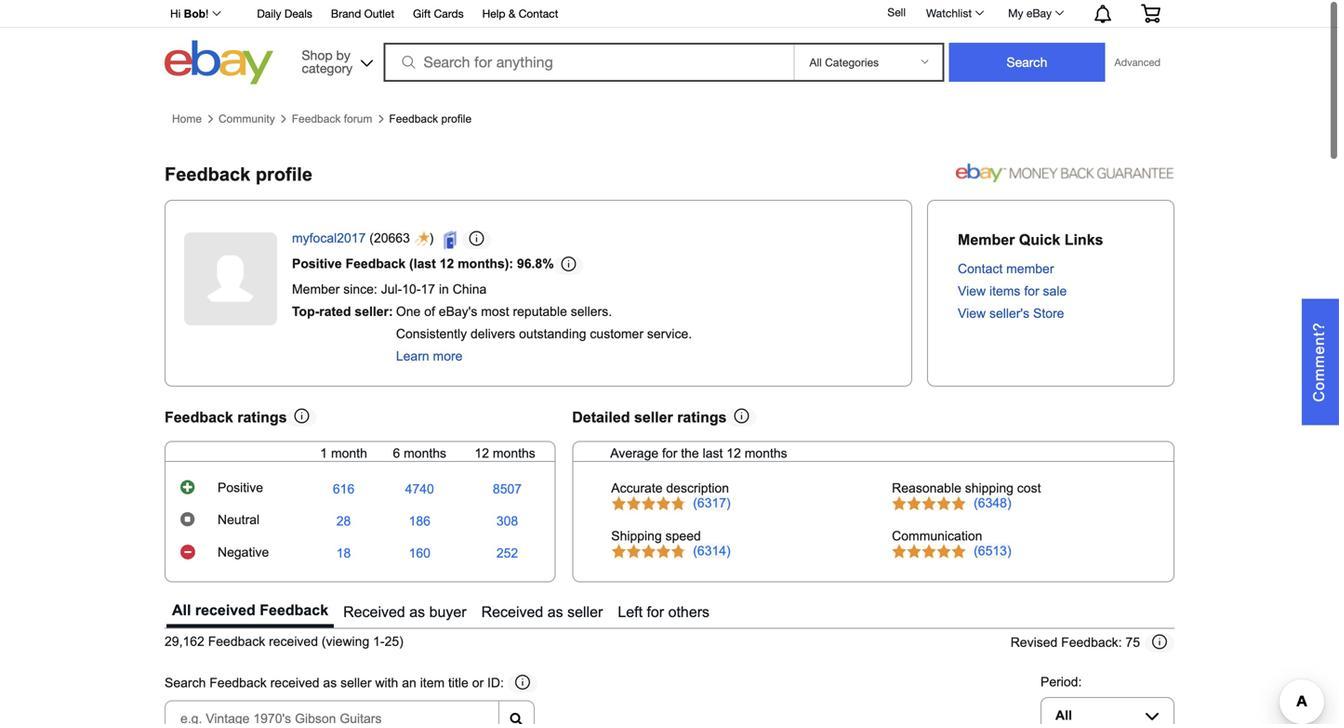 Task type: locate. For each thing, give the bounding box(es) containing it.
as
[[410, 604, 425, 621], [548, 604, 563, 621], [323, 676, 337, 691]]

(viewing
[[322, 635, 370, 650]]

1 vertical spatial received
[[269, 635, 318, 650]]

contact inside 'link'
[[519, 7, 559, 20]]

member up top-
[[292, 282, 340, 297]]

for
[[1025, 284, 1040, 299], [662, 447, 678, 461], [647, 604, 664, 621]]

as for seller
[[548, 604, 563, 621]]

contact right & at top left
[[519, 7, 559, 20]]

308
[[497, 515, 518, 529]]

received up 1-
[[343, 604, 405, 621]]

average
[[611, 447, 659, 461]]

myfocal2017 link
[[292, 231, 366, 249]]

by
[[336, 47, 351, 63]]

seller left with at the bottom
[[341, 676, 372, 691]]

2 received from the left
[[482, 604, 544, 621]]

view seller's store link
[[958, 307, 1065, 321]]

reasonable shipping cost
[[892, 482, 1042, 496]]

None submit
[[949, 43, 1106, 82]]

2 months from the left
[[493, 447, 536, 461]]

received down 29,162 feedback received (viewing 1-25)
[[270, 676, 320, 691]]

member quick links
[[958, 232, 1104, 248]]

29,162
[[165, 635, 205, 650]]

25)
[[385, 635, 404, 650]]

feedback profile right the forum
[[389, 112, 472, 125]]

6314 ratings received on shipping speed. click to check average rating. element
[[693, 544, 731, 559]]

member
[[1007, 262, 1055, 276]]

2 vertical spatial for
[[647, 604, 664, 621]]

1 horizontal spatial member
[[958, 232, 1015, 248]]

&
[[509, 7, 516, 20]]

1 view from the top
[[958, 284, 986, 299]]

an
[[402, 676, 417, 691]]

your shopping cart image
[[1141, 4, 1162, 23]]

all inside button
[[172, 602, 191, 619]]

all up the 29,162
[[172, 602, 191, 619]]

1 vertical spatial all
[[1056, 709, 1073, 724]]

0 horizontal spatial as
[[323, 676, 337, 691]]

(6348) button
[[974, 497, 1012, 511]]

profile
[[441, 112, 472, 125], [256, 164, 313, 185]]

10-
[[402, 282, 421, 297]]

brand outlet
[[331, 7, 395, 20]]

1 vertical spatial member
[[292, 282, 340, 297]]

all
[[172, 602, 191, 619], [1056, 709, 1073, 724]]

shipping
[[611, 530, 662, 544]]

12 right 6 months
[[475, 447, 489, 461]]

feedback score is 20663 element
[[374, 231, 410, 249]]

months right last
[[745, 447, 788, 461]]

search
[[165, 676, 206, 691]]

0 vertical spatial member
[[958, 232, 1015, 248]]

0 vertical spatial feedback profile
[[389, 112, 472, 125]]

for down "member"
[[1025, 284, 1040, 299]]

speed
[[666, 530, 701, 544]]

(last
[[409, 257, 436, 271]]

1 vertical spatial view
[[958, 307, 986, 321]]

positive for positive feedback (last 12 months): 96.8%
[[292, 257, 342, 271]]

1 months from the left
[[404, 447, 447, 461]]

feedback profile
[[389, 112, 472, 125], [165, 164, 313, 185]]

e.g. Vintage 1970's Gibson Guitars text field
[[165, 701, 500, 725]]

1 vertical spatial contact
[[958, 262, 1003, 276]]

1 vertical spatial profile
[[256, 164, 313, 185]]

(6317) button
[[693, 497, 731, 511]]

profile for feedback profile link
[[441, 112, 472, 125]]

service.
[[647, 327, 692, 342]]

as up e.g. vintage 1970's gibson guitars text field
[[323, 676, 337, 691]]

advanced link
[[1106, 44, 1170, 81]]

as left buyer
[[410, 604, 425, 621]]

for right left
[[647, 604, 664, 621]]

left
[[618, 604, 643, 621]]

all received feedback
[[172, 602, 329, 619]]

received for received as seller
[[482, 604, 544, 621]]

received inside button
[[343, 604, 405, 621]]

months):
[[458, 257, 514, 271]]

view left items
[[958, 284, 986, 299]]

view left "seller's"
[[958, 307, 986, 321]]

contact
[[519, 7, 559, 20], [958, 262, 1003, 276]]

1 horizontal spatial months
[[493, 447, 536, 461]]

0 horizontal spatial all
[[172, 602, 191, 619]]

0 horizontal spatial months
[[404, 447, 447, 461]]

1 received from the left
[[343, 604, 405, 621]]

feedback profile main content
[[165, 104, 1340, 725]]

Search for anything text field
[[387, 45, 790, 80]]

0 horizontal spatial contact
[[519, 7, 559, 20]]

links
[[1065, 232, 1104, 248]]

0 vertical spatial profile
[[441, 112, 472, 125]]

accurate description
[[611, 482, 730, 496]]

1 vertical spatial feedback profile
[[165, 164, 313, 185]]

with
[[375, 676, 399, 691]]

delivers
[[471, 327, 516, 342]]

160
[[409, 547, 431, 561]]

gift cards
[[413, 7, 464, 20]]

advanced
[[1115, 56, 1161, 68]]

rated
[[319, 305, 351, 319]]

2 horizontal spatial 12
[[727, 447, 741, 461]]

6
[[393, 447, 400, 461]]

months right 6
[[404, 447, 447, 461]]

shop by category button
[[294, 40, 377, 80]]

received for 29,162
[[269, 635, 318, 650]]

0 vertical spatial for
[[1025, 284, 1040, 299]]

received as buyer button
[[338, 598, 472, 628]]

0 horizontal spatial received
[[343, 604, 405, 621]]

1 horizontal spatial received
[[482, 604, 544, 621]]

2 horizontal spatial months
[[745, 447, 788, 461]]

18
[[337, 547, 351, 561]]

0 horizontal spatial positive
[[218, 481, 263, 496]]

1 horizontal spatial all
[[1056, 709, 1073, 724]]

hi
[[170, 7, 181, 20]]

received up the 29,162
[[195, 602, 256, 619]]

my ebay link
[[998, 2, 1073, 24]]

reasonable
[[892, 482, 962, 496]]

shop
[[302, 47, 333, 63]]

profile for feedback profile page for myfocal2017 element
[[256, 164, 313, 185]]

sellers.
[[571, 305, 612, 319]]

2 horizontal spatial as
[[548, 604, 563, 621]]

1 horizontal spatial ratings
[[678, 409, 727, 426]]

as for buyer
[[410, 604, 425, 621]]

as left left
[[548, 604, 563, 621]]

member up contact member link
[[958, 232, 1015, 248]]

1 horizontal spatial 12
[[475, 447, 489, 461]]

positive
[[292, 257, 342, 271], [218, 481, 263, 496]]

all received feedback button
[[167, 598, 334, 628]]

1 horizontal spatial positive
[[292, 257, 342, 271]]

all down period:
[[1056, 709, 1073, 724]]

2 horizontal spatial seller
[[634, 409, 673, 426]]

0 horizontal spatial member
[[292, 282, 340, 297]]

communication
[[892, 530, 983, 544]]

left for others button
[[613, 598, 716, 628]]

help & contact link
[[482, 4, 559, 25]]

store
[[1034, 307, 1065, 321]]

1 horizontal spatial feedback profile
[[389, 112, 472, 125]]

gift
[[413, 7, 431, 20]]

6348 ratings received on reasonable shipping cost. click to check average rating. element
[[974, 497, 1012, 511]]

watchlist
[[927, 7, 972, 20]]

12
[[440, 257, 454, 271], [475, 447, 489, 461], [727, 447, 741, 461]]

1 vertical spatial seller
[[568, 604, 603, 621]]

seller left left
[[568, 604, 603, 621]]

29,162 feedback received (viewing 1-25)
[[165, 635, 404, 650]]

shop by category
[[302, 47, 353, 76]]

period:
[[1041, 676, 1082, 690]]

description
[[667, 482, 730, 496]]

0 horizontal spatial feedback profile
[[165, 164, 313, 185]]

1 vertical spatial for
[[662, 447, 678, 461]]

contact inside contact member view items for sale view seller's store
[[958, 262, 1003, 276]]

1 horizontal spatial profile
[[441, 112, 472, 125]]

2 vertical spatial seller
[[341, 676, 372, 691]]

received left (viewing
[[269, 635, 318, 650]]

1 vertical spatial positive
[[218, 481, 263, 496]]

0 vertical spatial received
[[195, 602, 256, 619]]

seller up average
[[634, 409, 673, 426]]

month
[[331, 447, 367, 461]]

252 button
[[497, 547, 518, 562]]

negative
[[218, 546, 269, 560]]

0 vertical spatial contact
[[519, 7, 559, 20]]

contact up items
[[958, 262, 1003, 276]]

positive for positive
[[218, 481, 263, 496]]

as inside received as buyer button
[[410, 604, 425, 621]]

0 vertical spatial all
[[172, 602, 191, 619]]

quick
[[1020, 232, 1061, 248]]

positive up neutral
[[218, 481, 263, 496]]

feedback profile down community link on the top left of the page
[[165, 164, 313, 185]]

learn more link
[[396, 349, 463, 364]]

myfocal2017
[[292, 231, 366, 246]]

0 vertical spatial positive
[[292, 257, 342, 271]]

1 horizontal spatial as
[[410, 604, 425, 621]]

2 vertical spatial received
[[270, 676, 320, 691]]

cards
[[434, 7, 464, 20]]

feedback profile link
[[389, 112, 472, 126]]

positive down the myfocal2017 link
[[292, 257, 342, 271]]

1 horizontal spatial contact
[[958, 262, 1003, 276]]

0 vertical spatial view
[[958, 284, 986, 299]]

96.8%
[[517, 257, 554, 271]]

home
[[172, 112, 202, 125]]

0 horizontal spatial 12
[[440, 257, 454, 271]]

feedback profile page for myfocal2017 element
[[165, 164, 313, 185]]

(6513) button
[[974, 544, 1012, 559]]

for for left for others
[[647, 604, 664, 621]]

for left the
[[662, 447, 678, 461]]

member for member since: jul-10-17 in china top-rated seller: one of ebay's most reputable sellers. consistently delivers outstanding customer service. learn more
[[292, 282, 340, 297]]

0 horizontal spatial ratings
[[237, 409, 287, 426]]

member since: jul-10-17 in china top-rated seller: one of ebay's most reputable sellers. consistently delivers outstanding customer service. learn more
[[292, 282, 692, 364]]

0 horizontal spatial profile
[[256, 164, 313, 185]]

28 button
[[337, 515, 351, 529]]

12 down 'click to go to myfocal2017 ebay store' image
[[440, 257, 454, 271]]

received down 252 button
[[482, 604, 544, 621]]

shipping speed
[[611, 530, 701, 544]]

buyer
[[429, 604, 467, 621]]

account navigation
[[160, 0, 1175, 28]]

months
[[404, 447, 447, 461], [493, 447, 536, 461], [745, 447, 788, 461]]

member inside member since: jul-10-17 in china top-rated seller: one of ebay's most reputable sellers. consistently delivers outstanding customer service. learn more
[[292, 282, 340, 297]]

186 button
[[409, 515, 431, 529]]

months up 8507
[[493, 447, 536, 461]]

view items for sale link
[[958, 284, 1067, 299]]

as inside received as seller button
[[548, 604, 563, 621]]

received inside button
[[482, 604, 544, 621]]

received for search
[[270, 676, 320, 691]]

20663
[[374, 231, 410, 246]]

0 vertical spatial seller
[[634, 409, 673, 426]]

1 horizontal spatial seller
[[568, 604, 603, 621]]

forum
[[344, 112, 373, 125]]

12 right last
[[727, 447, 741, 461]]

china
[[453, 282, 487, 297]]

view
[[958, 284, 986, 299], [958, 307, 986, 321]]

all inside dropdown button
[[1056, 709, 1073, 724]]

for inside button
[[647, 604, 664, 621]]



Task type: vqa. For each thing, say whether or not it's contained in the screenshot.


Task type: describe. For each thing, give the bounding box(es) containing it.
customer
[[590, 327, 644, 342]]

18 button
[[337, 547, 351, 562]]

1
[[320, 447, 328, 461]]

none submit inside shop by category banner
[[949, 43, 1106, 82]]

user profile for myfocal2017 image
[[184, 233, 277, 326]]

outlet
[[364, 7, 395, 20]]

hi bob !
[[170, 7, 209, 20]]

616 button
[[333, 483, 355, 497]]

feedback inside button
[[260, 602, 329, 619]]

of
[[424, 305, 435, 319]]

160 button
[[409, 547, 431, 562]]

received for received as buyer
[[343, 604, 405, 621]]

title
[[448, 676, 469, 691]]

ebay's
[[439, 305, 478, 319]]

75
[[1126, 636, 1141, 650]]

1 ratings from the left
[[237, 409, 287, 426]]

(
[[370, 231, 374, 246]]

detailed seller ratings
[[572, 409, 727, 426]]

616
[[333, 483, 355, 497]]

learn
[[396, 349, 430, 364]]

feedback ratings
[[165, 409, 287, 426]]

my
[[1009, 7, 1024, 20]]

community link
[[219, 112, 275, 126]]

months for 12 months
[[493, 447, 536, 461]]

community
[[219, 112, 275, 125]]

brand outlet link
[[331, 4, 395, 25]]

member for member quick links
[[958, 232, 1015, 248]]

the
[[681, 447, 699, 461]]

(6314)
[[693, 544, 731, 559]]

contact member link
[[958, 262, 1055, 276]]

one
[[396, 305, 421, 319]]

brand
[[331, 7, 361, 20]]

received as buyer
[[343, 604, 467, 621]]

daily deals
[[257, 7, 313, 20]]

revised
[[1011, 636, 1058, 650]]

all for all
[[1056, 709, 1073, 724]]

category
[[302, 60, 353, 76]]

jul-
[[381, 282, 402, 297]]

sell
[[888, 6, 906, 19]]

(6317)
[[693, 497, 731, 511]]

2 view from the top
[[958, 307, 986, 321]]

comment? link
[[1303, 299, 1340, 426]]

seller:
[[355, 305, 393, 319]]

item
[[420, 676, 445, 691]]

help & contact
[[482, 7, 559, 20]]

all button
[[1041, 698, 1175, 725]]

more
[[433, 349, 463, 364]]

bob
[[184, 7, 206, 20]]

all for all received feedback
[[172, 602, 191, 619]]

for for average for the last 12 months
[[662, 447, 678, 461]]

17
[[421, 282, 435, 297]]

1-
[[373, 635, 385, 650]]

shop by category banner
[[160, 0, 1175, 89]]

received inside button
[[195, 602, 256, 619]]

6317 ratings received on accurate description. click to check average rating. element
[[693, 497, 731, 511]]

for inside contact member view items for sale view seller's store
[[1025, 284, 1040, 299]]

ebay
[[1027, 7, 1052, 20]]

0 horizontal spatial seller
[[341, 676, 372, 691]]

3 months from the left
[[745, 447, 788, 461]]

ebay money back guarantee policy image
[[956, 160, 1175, 182]]

cost
[[1018, 482, 1042, 496]]

my ebay
[[1009, 7, 1052, 20]]

4740 button
[[405, 483, 434, 497]]

seller inside button
[[568, 604, 603, 621]]

feedback profile for feedback profile page for myfocal2017 element
[[165, 164, 313, 185]]

myfocal2017 ( 20663
[[292, 231, 410, 246]]

2 ratings from the left
[[678, 409, 727, 426]]

feedback forum
[[292, 112, 373, 125]]

since:
[[344, 282, 378, 297]]

deals
[[285, 7, 313, 20]]

6513 ratings received on communication. click to check average rating. element
[[974, 544, 1012, 559]]

detailed
[[572, 409, 630, 426]]

12 months
[[475, 447, 536, 461]]

consistently
[[396, 327, 467, 342]]

most
[[481, 305, 509, 319]]

id:
[[488, 676, 504, 691]]

8507
[[493, 483, 522, 497]]

contact member view items for sale view seller's store
[[958, 262, 1067, 321]]

sale
[[1043, 284, 1067, 299]]

252
[[497, 547, 518, 561]]

comment?
[[1311, 322, 1328, 402]]

28
[[337, 515, 351, 529]]

select the feedback time period you want to see element
[[1041, 676, 1082, 690]]

feedback profile for feedback profile link
[[389, 112, 472, 125]]

8507 button
[[493, 483, 522, 497]]

1 month
[[320, 447, 367, 461]]

received as seller
[[482, 604, 603, 621]]

click to go to myfocal2017 ebay store image
[[443, 231, 462, 250]]

months for 6 months
[[404, 447, 447, 461]]

!
[[206, 7, 209, 20]]



